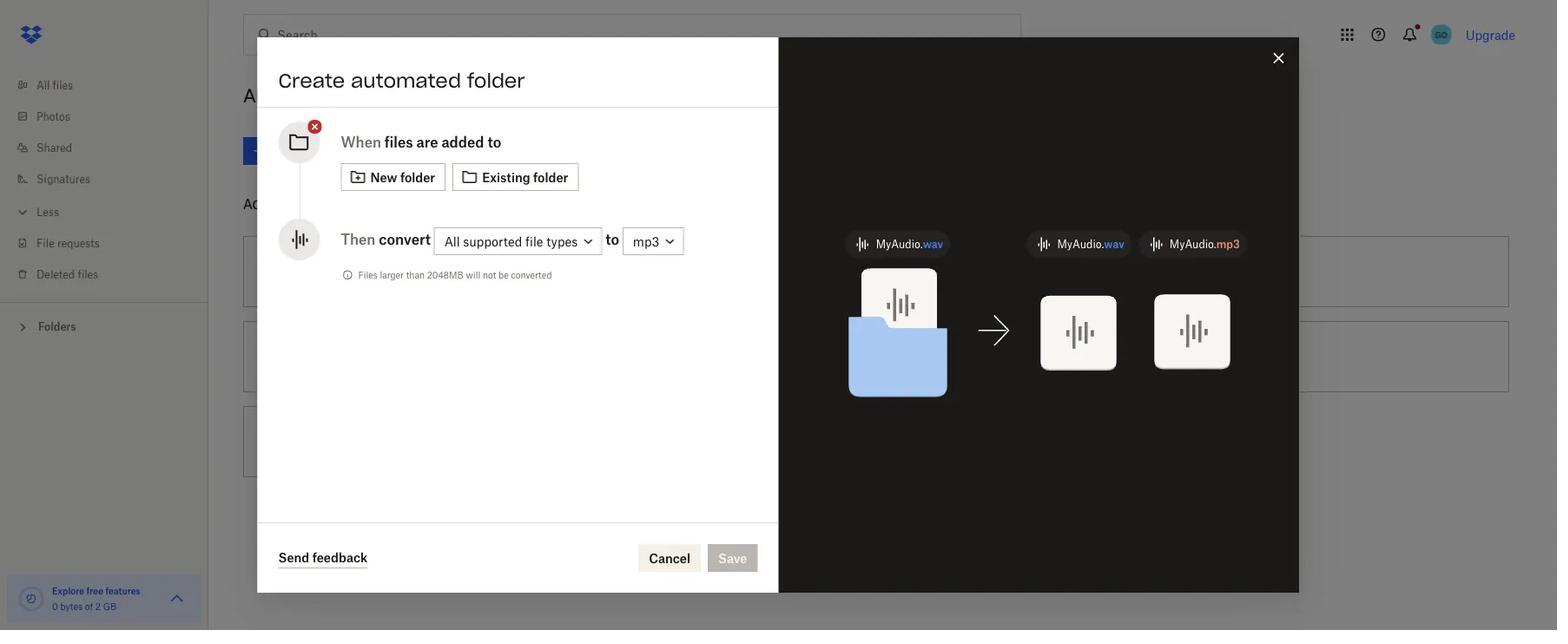 Task type: locate. For each thing, give the bounding box(es) containing it.
choose inside button
[[314, 265, 357, 279]]

feedback
[[312, 551, 368, 566]]

existing folder button
[[453, 163, 579, 191]]

shared link
[[14, 132, 209, 163]]

choose
[[314, 265, 357, 279], [741, 350, 784, 365]]

convert up choose a category to sort files by
[[379, 231, 431, 248]]

list
[[0, 59, 209, 302]]

1 horizontal spatial a
[[764, 265, 770, 279]]

cancel button
[[639, 545, 701, 573]]

0
[[52, 602, 58, 613]]

all for all supported file types
[[445, 234, 460, 249]]

0 horizontal spatial a
[[360, 265, 367, 279]]

folder right existing
[[534, 170, 569, 185]]

to right added at the left top of page
[[488, 134, 502, 151]]

a inside button
[[764, 265, 770, 279]]

add an automation
[[243, 195, 382, 213]]

file for supported
[[526, 234, 544, 249]]

files inside button
[[464, 265, 488, 279]]

then convert
[[341, 231, 431, 248]]

renames
[[825, 265, 875, 279]]

0 horizontal spatial convert
[[379, 231, 431, 248]]

of
[[85, 602, 93, 613]]

to left sort
[[424, 265, 435, 279]]

1 horizontal spatial choose
[[741, 350, 784, 365]]

create
[[278, 69, 345, 93]]

0 vertical spatial choose
[[314, 265, 357, 279]]

to
[[488, 134, 502, 151], [606, 231, 620, 248], [424, 265, 435, 279], [860, 350, 872, 365], [961, 350, 973, 365]]

1 vertical spatial all
[[445, 234, 460, 249]]

unzip
[[1168, 350, 1201, 365]]

folder inside 'button'
[[534, 170, 569, 185]]

1 horizontal spatial file
[[797, 350, 815, 365]]

deleted
[[36, 268, 75, 281]]

0 vertical spatial convert
[[379, 231, 431, 248]]

2 horizontal spatial myaudio.
[[1170, 238, 1217, 251]]

an
[[276, 195, 294, 213]]

0 horizontal spatial all
[[36, 79, 50, 92]]

0 vertical spatial all
[[36, 79, 50, 92]]

all inside all files link
[[36, 79, 50, 92]]

a inside "button"
[[787, 350, 794, 365]]

all supported file types
[[445, 234, 578, 249]]

files left the by
[[464, 265, 488, 279]]

file left the types in the top of the page
[[526, 234, 544, 249]]

files right "deleted"
[[78, 268, 98, 281]]

to right format
[[860, 350, 872, 365]]

mp3 button
[[623, 227, 684, 255]]

0 horizontal spatial myaudio.
[[876, 238, 923, 251]]

send feedback
[[278, 551, 368, 566]]

a for rule
[[764, 265, 770, 279]]

dropbox image
[[14, 17, 49, 52]]

choose left files
[[314, 265, 357, 279]]

will
[[466, 270, 481, 281]]

folder inside button
[[400, 170, 435, 185]]

unzip files
[[1168, 350, 1229, 365]]

upgrade
[[1466, 27, 1516, 42]]

0 horizontal spatial mp3
[[633, 234, 660, 249]]

folders
[[38, 321, 76, 334]]

1 horizontal spatial mp3
[[1217, 238, 1240, 251]]

2 horizontal spatial folder
[[534, 170, 569, 185]]

all supported file types button
[[434, 227, 602, 255]]

all up photos
[[36, 79, 50, 92]]

1 vertical spatial convert
[[875, 350, 918, 365]]

files right unzip
[[1205, 350, 1229, 365]]

2 horizontal spatial a
[[787, 350, 794, 365]]

unzip files button
[[1090, 315, 1517, 400]]

free
[[87, 586, 103, 597]]

all up sort
[[445, 234, 460, 249]]

less
[[36, 205, 59, 219]]

all inside all supported file types dropdown button
[[445, 234, 460, 249]]

myaudio. mp3
[[1170, 238, 1240, 251]]

create automated folder dialog
[[258, 37, 1300, 593]]

mp3 inside popup button
[[633, 234, 660, 249]]

deleted files
[[36, 268, 98, 281]]

file inside dropdown button
[[526, 234, 544, 249]]

files are added to
[[385, 134, 502, 151]]

convert left videos
[[875, 350, 918, 365]]

a left larger
[[360, 265, 367, 279]]

choose a category to sort files by button
[[236, 229, 663, 315]]

quota usage element
[[17, 586, 45, 613]]

all files
[[36, 79, 73, 92]]

to right videos
[[961, 350, 973, 365]]

a right set
[[764, 265, 770, 279]]

gb
[[103, 602, 117, 613]]

files left are
[[385, 134, 413, 151]]

a left format
[[787, 350, 794, 365]]

file
[[526, 234, 544, 249], [797, 350, 815, 365]]

file left format
[[797, 350, 815, 365]]

folder up added at the left top of page
[[467, 69, 525, 93]]

1 horizontal spatial myaudio.
[[1058, 238, 1105, 251]]

shared
[[36, 141, 72, 154]]

a for category
[[360, 265, 367, 279]]

choose inside "button"
[[741, 350, 784, 365]]

set
[[741, 265, 760, 279]]

folder right new
[[400, 170, 435, 185]]

choose left format
[[741, 350, 784, 365]]

a inside button
[[360, 265, 367, 279]]

sort
[[438, 265, 461, 279]]

0 horizontal spatial file
[[526, 234, 544, 249]]

file
[[36, 237, 54, 250]]

1 myaudio. wav from the left
[[876, 238, 944, 251]]

1 vertical spatial file
[[797, 350, 815, 365]]

by
[[491, 265, 505, 279]]

file for a
[[797, 350, 815, 365]]

videos
[[921, 350, 958, 365]]

2
[[95, 602, 101, 613]]

convert
[[379, 231, 431, 248], [875, 350, 918, 365]]

myaudio.
[[876, 238, 923, 251], [1058, 238, 1105, 251], [1170, 238, 1217, 251]]

files
[[53, 79, 73, 92], [385, 134, 413, 151], [464, 265, 488, 279], [878, 265, 902, 279], [78, 268, 98, 281], [1205, 350, 1229, 365]]

files
[[358, 270, 378, 281]]

0 vertical spatial file
[[526, 234, 544, 249]]

1 horizontal spatial wav
[[1105, 238, 1125, 251]]

0 horizontal spatial wav
[[923, 238, 944, 251]]

0 horizontal spatial folder
[[400, 170, 435, 185]]

1 vertical spatial choose
[[741, 350, 784, 365]]

file inside "button"
[[797, 350, 815, 365]]

mp3
[[633, 234, 660, 249], [1217, 238, 1240, 251]]

0 horizontal spatial choose
[[314, 265, 357, 279]]

photos link
[[14, 101, 209, 132]]

files right renames on the top
[[878, 265, 902, 279]]

myaudio. wav
[[876, 238, 944, 251], [1058, 238, 1125, 251]]

a
[[360, 265, 367, 279], [764, 265, 770, 279], [787, 350, 794, 365]]

to left mp3 popup button
[[606, 231, 620, 248]]

0 horizontal spatial myaudio. wav
[[876, 238, 944, 251]]

3 myaudio. from the left
[[1170, 238, 1217, 251]]

folder
[[467, 69, 525, 93], [400, 170, 435, 185], [534, 170, 569, 185]]

1 horizontal spatial convert
[[875, 350, 918, 365]]

wav
[[923, 238, 944, 251], [1105, 238, 1125, 251]]

1 horizontal spatial myaudio. wav
[[1058, 238, 1125, 251]]

files larger than 2048mb will not be converted
[[358, 270, 552, 281]]

2 wav from the left
[[1105, 238, 1125, 251]]

send feedback button
[[278, 548, 368, 569]]

1 horizontal spatial all
[[445, 234, 460, 249]]

all
[[36, 79, 50, 92], [445, 234, 460, 249]]

1 myaudio. from the left
[[876, 238, 923, 251]]



Task type: vqa. For each thing, say whether or not it's contained in the screenshot.
the rightmost THE IMAGE
no



Task type: describe. For each thing, give the bounding box(es) containing it.
convert inside create automated folder 'dialog'
[[379, 231, 431, 248]]

upgrade link
[[1466, 27, 1516, 42]]

a for file
[[787, 350, 794, 365]]

supported
[[463, 234, 522, 249]]

that
[[799, 265, 822, 279]]

when
[[341, 134, 381, 151]]

signatures link
[[14, 163, 209, 195]]

convert inside "button"
[[875, 350, 918, 365]]

2048mb
[[427, 270, 464, 281]]

files up photos
[[53, 79, 73, 92]]

send
[[278, 551, 310, 566]]

converted
[[511, 270, 552, 281]]

are
[[417, 134, 438, 151]]

larger
[[380, 270, 404, 281]]

than
[[406, 270, 425, 281]]

new
[[371, 170, 398, 185]]

choose a file format to convert videos to button
[[663, 315, 1090, 400]]

all files link
[[14, 70, 209, 101]]

to inside choose a category to sort files by button
[[424, 265, 435, 279]]

choose a category to sort files by
[[314, 265, 505, 279]]

list containing all files
[[0, 59, 209, 302]]

folder for new folder
[[400, 170, 435, 185]]

choose for choose a category to sort files by
[[314, 265, 357, 279]]

1 horizontal spatial folder
[[467, 69, 525, 93]]

photos
[[36, 110, 70, 123]]

category
[[370, 265, 420, 279]]

automation
[[299, 195, 382, 213]]

folder for existing folder
[[534, 170, 569, 185]]

set a rule that renames files button
[[663, 229, 1090, 315]]

add
[[243, 195, 271, 213]]

less image
[[14, 204, 31, 221]]

choose a file format to convert videos to
[[741, 350, 973, 365]]

then
[[341, 231, 376, 248]]

choose for choose a file format to convert videos to
[[741, 350, 784, 365]]

set a rule that renames files
[[741, 265, 902, 279]]

bytes
[[60, 602, 83, 613]]

added
[[442, 134, 484, 151]]

signatures
[[36, 172, 90, 186]]

cancel
[[649, 551, 691, 566]]

2 myaudio. from the left
[[1058, 238, 1105, 251]]

be
[[499, 270, 509, 281]]

all for all files
[[36, 79, 50, 92]]

click to watch a demo video image
[[373, 87, 394, 108]]

new folder
[[371, 170, 435, 185]]

automations
[[243, 84, 370, 108]]

explore
[[52, 586, 84, 597]]

types
[[547, 234, 578, 249]]

file requests
[[36, 237, 100, 250]]

existing
[[482, 170, 531, 185]]

format
[[819, 350, 857, 365]]

not
[[483, 270, 496, 281]]

file requests link
[[14, 228, 209, 259]]

explore free features 0 bytes of 2 gb
[[52, 586, 141, 613]]

requests
[[57, 237, 100, 250]]

files inside button
[[1205, 350, 1229, 365]]

automated
[[351, 69, 461, 93]]

create automated folder
[[278, 69, 525, 93]]

add an automation main content
[[236, 125, 1558, 631]]

files inside create automated folder 'dialog'
[[385, 134, 413, 151]]

files inside button
[[878, 265, 902, 279]]

features
[[106, 586, 141, 597]]

1 wav from the left
[[923, 238, 944, 251]]

existing folder
[[482, 170, 569, 185]]

2 myaudio. wav from the left
[[1058, 238, 1125, 251]]

new folder button
[[341, 163, 446, 191]]

folders button
[[0, 314, 209, 339]]

deleted files link
[[14, 259, 209, 290]]

rule
[[774, 265, 796, 279]]



